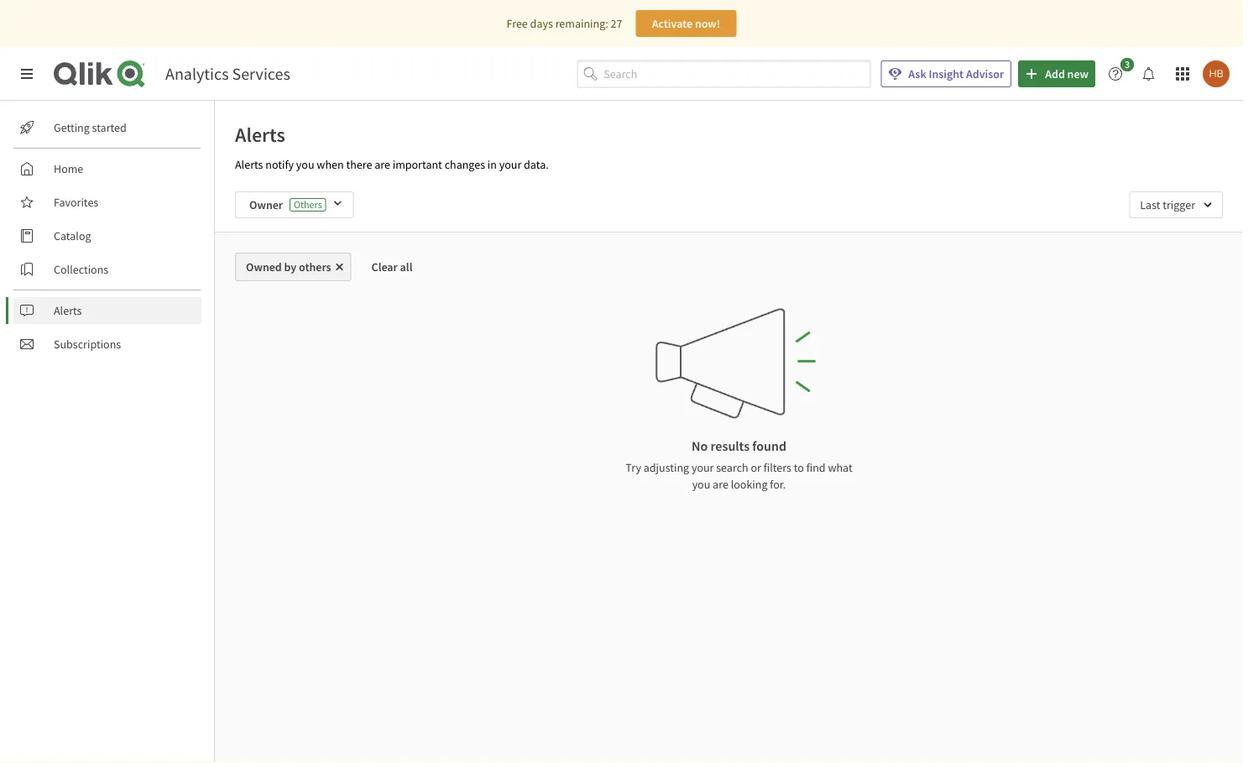 Task type: describe. For each thing, give the bounding box(es) containing it.
last trigger
[[1141, 197, 1196, 212]]

changes
[[445, 157, 485, 172]]

subscriptions
[[54, 337, 121, 352]]

1 vertical spatial alerts
[[235, 157, 263, 172]]

clear all
[[372, 259, 413, 275]]

find
[[807, 460, 826, 475]]

remaining:
[[556, 16, 609, 31]]

activate
[[652, 16, 693, 31]]

getting started link
[[13, 114, 202, 141]]

you inside the no results found try adjusting your search or filters to find what you are looking for.
[[692, 477, 711, 492]]

collections link
[[13, 256, 202, 283]]

getting started
[[54, 120, 127, 135]]

owned by others button
[[235, 253, 352, 281]]

for.
[[770, 477, 786, 492]]

analytics services element
[[165, 63, 290, 84]]

ask insight advisor
[[909, 66, 1004, 81]]

Search text field
[[604, 60, 871, 88]]

ask insight advisor button
[[881, 60, 1012, 87]]

favorites link
[[13, 189, 202, 216]]

new
[[1068, 66, 1089, 81]]

subscriptions link
[[13, 331, 202, 358]]

filters
[[764, 460, 792, 475]]

alerts link
[[13, 297, 202, 324]]

0 vertical spatial are
[[375, 157, 390, 172]]

owned
[[246, 259, 282, 275]]

your inside the no results found try adjusting your search or filters to find what you are looking for.
[[692, 460, 714, 475]]

what
[[828, 460, 853, 475]]

found
[[753, 438, 787, 454]]

home
[[54, 161, 83, 176]]

owner
[[249, 197, 283, 212]]

collections
[[54, 262, 108, 277]]

getting
[[54, 120, 90, 135]]

27
[[611, 16, 623, 31]]

data.
[[524, 157, 549, 172]]

started
[[92, 120, 127, 135]]

when
[[317, 157, 344, 172]]

others
[[294, 198, 322, 211]]

ask
[[909, 66, 927, 81]]

insight
[[929, 66, 964, 81]]

analytics
[[165, 63, 229, 84]]

there
[[346, 157, 372, 172]]

analytics services
[[165, 63, 290, 84]]

activate now!
[[652, 16, 721, 31]]

others
[[299, 259, 331, 275]]

free
[[507, 16, 528, 31]]

notify
[[266, 157, 294, 172]]

looking
[[731, 477, 768, 492]]

trigger
[[1163, 197, 1196, 212]]

in
[[488, 157, 497, 172]]

close sidebar menu image
[[20, 67, 34, 81]]



Task type: locate. For each thing, give the bounding box(es) containing it.
days
[[530, 16, 553, 31]]

by
[[284, 259, 297, 275]]

you down no
[[692, 477, 711, 492]]

home link
[[13, 155, 202, 182]]

are down search in the bottom right of the page
[[713, 477, 729, 492]]

catalog
[[54, 228, 91, 244]]

add new button
[[1019, 60, 1096, 87]]

1 horizontal spatial are
[[713, 477, 729, 492]]

0 horizontal spatial you
[[296, 157, 315, 172]]

to
[[794, 460, 804, 475]]

or
[[751, 460, 762, 475]]

important
[[393, 157, 442, 172]]

clear all button
[[358, 253, 426, 281]]

adjusting
[[644, 460, 690, 475]]

all
[[400, 259, 413, 275]]

3
[[1125, 58, 1130, 71]]

catalog link
[[13, 223, 202, 249]]

are inside the no results found try adjusting your search or filters to find what you are looking for.
[[713, 477, 729, 492]]

alerts notify you when there are important changes in your data.
[[235, 157, 549, 172]]

your down no
[[692, 460, 714, 475]]

add new
[[1046, 66, 1089, 81]]

0 horizontal spatial your
[[499, 157, 522, 172]]

you left when on the top of the page
[[296, 157, 315, 172]]

activate now! link
[[636, 10, 737, 37]]

favorites
[[54, 195, 98, 210]]

2 vertical spatial alerts
[[54, 303, 82, 318]]

clear
[[372, 259, 398, 275]]

no
[[692, 438, 708, 454]]

1 horizontal spatial your
[[692, 460, 714, 475]]

alerts
[[235, 122, 285, 147], [235, 157, 263, 172], [54, 303, 82, 318]]

your
[[499, 157, 522, 172], [692, 460, 714, 475]]

try
[[626, 460, 642, 475]]

alerts up notify on the top of the page
[[235, 122, 285, 147]]

0 vertical spatial your
[[499, 157, 522, 172]]

add
[[1046, 66, 1065, 81]]

alerts left notify on the top of the page
[[235, 157, 263, 172]]

0 vertical spatial alerts
[[235, 122, 285, 147]]

are
[[375, 157, 390, 172], [713, 477, 729, 492]]

are right "there"
[[375, 157, 390, 172]]

navigation pane element
[[0, 107, 214, 364]]

now!
[[695, 16, 721, 31]]

searchbar element
[[577, 60, 871, 88]]

howard brown image
[[1203, 60, 1230, 87]]

results
[[711, 438, 750, 454]]

last
[[1141, 197, 1161, 212]]

1 vertical spatial you
[[692, 477, 711, 492]]

0 horizontal spatial are
[[375, 157, 390, 172]]

1 horizontal spatial you
[[692, 477, 711, 492]]

Last trigger field
[[1130, 191, 1224, 218]]

1 vertical spatial are
[[713, 477, 729, 492]]

1 vertical spatial your
[[692, 460, 714, 475]]

3 button
[[1103, 58, 1140, 87]]

you
[[296, 157, 315, 172], [692, 477, 711, 492]]

your right "in"
[[499, 157, 522, 172]]

search
[[717, 460, 749, 475]]

free days remaining: 27
[[507, 16, 623, 31]]

alerts inside navigation pane element
[[54, 303, 82, 318]]

alerts up subscriptions
[[54, 303, 82, 318]]

owned by others
[[246, 259, 331, 275]]

advisor
[[966, 66, 1004, 81]]

0 vertical spatial you
[[296, 157, 315, 172]]

no results found try adjusting your search or filters to find what you are looking for.
[[626, 438, 853, 492]]

filters region
[[215, 178, 1244, 232]]

services
[[232, 63, 290, 84]]



Task type: vqa. For each thing, say whether or not it's contained in the screenshot.
More actions icon for cell corresponding to first Personal cell from the top of the page
no



